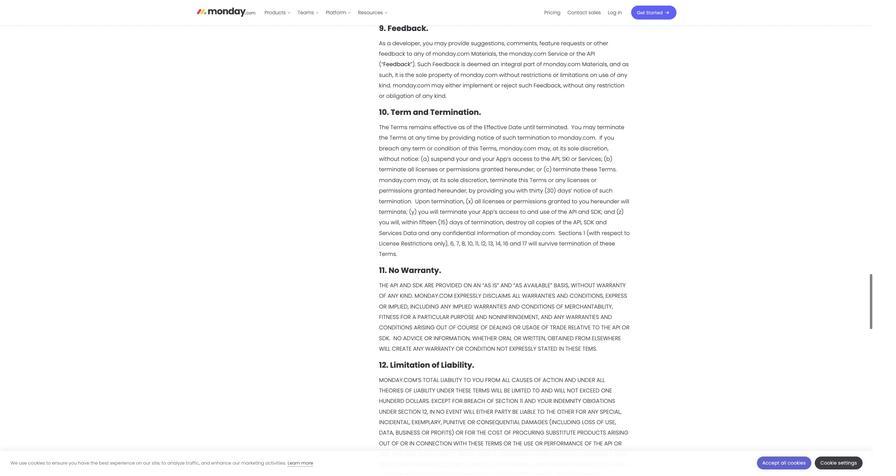 Task type: describe. For each thing, give the bounding box(es) containing it.
1 horizontal spatial these
[[600, 240, 615, 248]]

1 vertical spatial expressly
[[509, 345, 537, 353]]

days'
[[558, 187, 572, 195]]

any up only),
[[431, 229, 441, 237]]

term
[[391, 107, 411, 118]]

0 vertical spatial these
[[582, 166, 597, 174]]

any inside monday.com's total liability to you from all causes of action and under all theories of liability under these terms will be limited to and will not exceed one hunderd dollars. except for breach of section ‎11 and your indemnity obigations under section ‎12, in no event will either party be liable to the other for any special, incidental, exemplary, punitive or consequential damages (including loss of use, data, business or profits) or for the cost of procuring substitute products arising out of or in connection with these terms or the use or performance of the api or sdk, whether such liability arises from a claim based upon contract, warranty, tort (including negligence), strict liability, or otherwise, and whether or not such party has been advised of the possibility of such loss or damage.  the
[[588, 408, 598, 416]]

no
[[389, 265, 399, 276]]

17
[[523, 240, 527, 248]]

or up the destroy
[[506, 197, 512, 205]]

of right course
[[481, 324, 488, 332]]

terms,
[[480, 145, 498, 153]]

breach
[[464, 397, 485, 406]]

0 vertical spatial warranties
[[522, 292, 555, 300]]

noninfringement,
[[489, 313, 539, 321]]

or down "contract,"
[[573, 461, 581, 469]]

1 horizontal spatial under
[[437, 387, 454, 395]]

feedback.
[[388, 23, 428, 34]]

2 horizontal spatial not
[[583, 461, 594, 469]]

1 horizontal spatial notice
[[574, 187, 591, 195]]

1 horizontal spatial without
[[499, 71, 520, 79]]

information,
[[434, 335, 471, 343]]

and up noninfringement,
[[508, 303, 520, 311]]

1 horizontal spatial in
[[430, 408, 435, 416]]

have
[[78, 460, 89, 467]]

express
[[606, 292, 627, 300]]

6,
[[450, 240, 455, 248]]

fifteen
[[419, 219, 437, 227]]

you left will,
[[379, 219, 389, 227]]

all right "(x)"
[[475, 197, 481, 205]]

other
[[557, 408, 574, 416]]

for up with
[[465, 429, 475, 437]]

effective
[[484, 123, 507, 131]]

to up hereunder;
[[534, 155, 540, 163]]

(a)
[[421, 155, 429, 163]]

may inside the terms remains effective as of the effective date until terminated.  you may terminate the terms at any time by providing notice of such termination to monday.com.  if you breach any term or condition of this terms, monday.com may, at its sole discretion, without notice: (a) suspend your and your app's access to the api, ski or services; (b) terminate all licenses or permissions granted hereunder; or (c) terminate these terms. monday.com may, at its sole discretion, terminate this terms or any licenses or permissions granted hereunder, by providing you with thirty (30) days' notice of such termination.  upon termination, (x) all licenses or permissions granted to you hereunder will terminate; (y) you will terminate your app's access to and use of the api and sdk; and (z) you will, within fifteen (15) days of termination, destroy all copies of the api, sdk and services data and any confidential information of monday.com.  sections 1 (with respect to license restrictions only), 6, 7, 8, 10, 11, 12, 13, 14, 16 and 17 will survive termination of these terms.
[[583, 123, 596, 131]]

liable
[[520, 408, 536, 416]]

any down limitations
[[585, 82, 596, 90]]

any up implied,
[[388, 292, 398, 300]]

api up elsewhere
[[612, 324, 620, 332]]

0 vertical spatial granted
[[481, 166, 503, 174]]

(z)
[[617, 208, 624, 216]]

1 horizontal spatial termination
[[559, 240, 591, 248]]

1 vertical spatial granted
[[414, 187, 436, 195]]

or down express
[[622, 324, 630, 332]]

may inside as a developer, you may provide suggestions, comments, feature requests or other feedback to any of monday.com materials, the monday.com service or the api ("
[[434, 39, 447, 47]]

1 vertical spatial from
[[485, 376, 500, 384]]

2 vertical spatial whether
[[547, 461, 572, 469]]

or up claim
[[504, 440, 511, 448]]

out inside the api and sdk are provided on an "as is" and "as available" basis, without warranty of any kind. monday.com expressly disclaims all warranties and conditions, express or implied, including any implied warranties and conditions of merchantability, fitness for a particular purpose and noninfringement, and any warranties and conditions arising out of course of dealing or usage of trade relative to the api or sdk.  no advice or information, whether oral or written, obtained from elsewhere will create any warranty or condition not expressly stated in these tems.
[[436, 324, 447, 332]]

and down merchantability,
[[601, 313, 612, 321]]

1 vertical spatial licenses
[[567, 176, 589, 184]]

restriction
[[597, 82, 624, 90]]

main element
[[261, 0, 676, 25]]

or up 10.
[[379, 92, 385, 100]]

11. no warranty.
[[379, 265, 441, 276]]

0 vertical spatial discretion,
[[580, 145, 609, 153]]

we
[[10, 460, 18, 467]]

of left use,
[[597, 419, 604, 427]]

notice:
[[401, 155, 419, 163]]

liability,
[[469, 461, 491, 469]]

1 vertical spatial its
[[440, 176, 446, 184]]

of down termination.
[[467, 123, 472, 131]]

of up trade on the right of the page
[[556, 303, 563, 311]]

1 vertical spatial such
[[503, 134, 516, 142]]

arising inside monday.com's total liability to you from all causes of action and under all theories of liability under these terms will be limited to and will not exceed one hunderd dollars. except for breach of section ‎11 and your indemnity obigations under section ‎12, in no event will either party be liable to the other for any special, incidental, exemplary, punitive or consequential damages (including loss of use, data, business or profits) or for the cost of procuring substitute products arising out of or in connection with these terms or the use or performance of the api or sdk, whether such liability arises from a claim based upon contract, warranty, tort (including negligence), strict liability, or otherwise, and whether or not such party has been advised of the possibility of such loss or damage.  the
[[608, 429, 629, 437]]

of right condition
[[462, 145, 467, 153]]

1 vertical spatial terms
[[485, 440, 502, 448]]

2 vertical spatial warranties
[[566, 313, 599, 321]]

monday.com down service
[[543, 60, 581, 68]]

1 horizontal spatial at
[[433, 176, 438, 184]]

or right term
[[427, 145, 433, 153]]

activities.
[[265, 460, 286, 467]]

0 vertical spatial such
[[418, 450, 433, 458]]

8,
[[462, 240, 466, 248]]

to down "your"
[[537, 408, 545, 416]]

all left copies
[[528, 219, 535, 227]]

you inside as a developer, you may provide suggestions, comments, feature requests or other feedback to any of monday.com materials, the monday.com service or the api ("
[[423, 39, 433, 47]]

and down terms,
[[470, 155, 481, 163]]

0 horizontal spatial is
[[400, 71, 404, 79]]

any inside as a developer, you may provide suggestions, comments, feature requests or other feedback to any of monday.com materials, the monday.com service or the api ("
[[414, 50, 424, 58]]

7,
[[456, 240, 460, 248]]

the down "your"
[[546, 408, 556, 416]]

1 vertical spatial this
[[519, 176, 528, 184]]

the left best
[[91, 460, 98, 467]]

0 horizontal spatial by
[[441, 134, 448, 142]]

of up hereunder
[[592, 187, 598, 195]]

2 vertical spatial sole
[[448, 176, 459, 184]]

causes
[[512, 376, 533, 384]]

to left you
[[464, 376, 471, 384]]

1 horizontal spatial its
[[560, 145, 566, 153]]

0 vertical spatial loss
[[582, 419, 595, 427]]

api inside monday.com's total liability to you from all causes of action and under all theories of liability under these terms will be limited to and will not exceed one hunderd dollars. except for breach of section ‎11 and your indemnity obigations under section ‎12, in no event will either party be liable to the other for any special, incidental, exemplary, punitive or consequential damages (including loss of use, data, business or profits) or for the cost of procuring substitute products arising out of or in connection with these terms or the use or performance of the api or sdk, whether such liability arises from a claim based upon contract, warranty, tort (including negligence), strict liability, or otherwise, and whether or not such party has been advised of the possibility of such loss or damage.  the
[[604, 440, 613, 448]]

or right oral
[[514, 335, 521, 343]]

0 vertical spatial terms
[[473, 387, 490, 395]]

special,
[[600, 408, 622, 416]]

2 vertical spatial these
[[468, 440, 484, 448]]

0 vertical spatial section
[[496, 397, 518, 406]]

upon
[[535, 450, 550, 458]]

1 vertical spatial liability
[[414, 387, 435, 395]]

on
[[464, 282, 472, 290]]

1 feedback from the left
[[383, 60, 411, 68]]

feedback
[[379, 50, 405, 58]]

of right obligation
[[416, 92, 421, 100]]

and right traffic,
[[201, 460, 210, 467]]

to right the site,
[[162, 460, 166, 467]]

use inside "). such feedback is deemed an integral part of monday.com materials, and as such, it is the sole property of monday.com without restrictions or limitations on use of any kind. monday.com may either implement or reject such feedback, without any restriction or obligation of any kind.
[[599, 71, 609, 79]]

no inside monday.com's total liability to you from all causes of action and under all theories of liability under these terms will be limited to and will not exceed one hunderd dollars. except for breach of section ‎11 and your indemnity obigations under section ‎12, in no event will either party be liable to the other for any special, incidental, exemplary, punitive or consequential damages (including loss of use, data, business or profits) or for the cost of procuring substitute products arising out of or in connection with these terms or the use or performance of the api or sdk, whether such liability arises from a claim based upon contract, warranty, tort (including negligence), strict liability, or otherwise, and whether or not such party has been advised of the possibility of such loss or damage.  the
[[436, 408, 445, 416]]

feature
[[540, 39, 560, 47]]

contract,
[[551, 450, 582, 458]]

0 vertical spatial terms.
[[599, 166, 617, 174]]

such
[[417, 60, 431, 68]]

the left the use
[[513, 440, 522, 448]]

or down "business" at the bottom
[[400, 440, 408, 448]]

materials, inside "). such feedback is deemed an integral part of monday.com materials, and as such, it is the sole property of monday.com without restrictions or limitations on use of any kind. monday.com may either implement or reject such feedback, without any restriction or obligation of any kind.
[[582, 60, 608, 68]]

1 vertical spatial at
[[553, 145, 559, 153]]

1 vertical spatial be
[[512, 408, 519, 416]]

hereunder;
[[505, 166, 535, 174]]

1 horizontal spatial licenses
[[483, 197, 505, 205]]

if
[[600, 134, 603, 142]]

1 horizontal spatial party
[[612, 461, 628, 469]]

monday.com down deemed
[[461, 71, 498, 79]]

2 vertical spatial permissions
[[513, 197, 547, 205]]

any up restriction on the right of page
[[617, 71, 627, 79]]

all inside the api and sdk are provided on an "as is" and "as available" basis, without warranty of any kind. monday.com expressly disclaims all warranties and conditions, express or implied, including any implied warranties and conditions of merchantability, fitness for a particular purpose and noninfringement, and any warranties and conditions arising out of course of dealing or usage of trade relative to the api or sdk.  no advice or information, whether oral or written, obtained from elsewhere will create any warranty or condition not expressly stated in these tems.
[[512, 292, 521, 300]]

1 vertical spatial conditions
[[379, 324, 412, 332]]

1 vertical spatial termination,
[[471, 219, 504, 227]]

more
[[301, 460, 313, 467]]

0 horizontal spatial under
[[379, 408, 397, 416]]

written,
[[523, 335, 546, 343]]

").
[[411, 60, 416, 68]]

0 vertical spatial notice
[[477, 134, 494, 142]]

(x)
[[466, 197, 473, 205]]

the up warranty,
[[593, 440, 603, 448]]

advice
[[403, 335, 423, 343]]

0 vertical spatial warranty
[[597, 282, 626, 290]]

of left action
[[534, 376, 541, 384]]

and right is"
[[501, 282, 512, 290]]

one
[[601, 387, 612, 395]]

or up tort
[[614, 440, 622, 448]]

of right the cost
[[504, 429, 511, 437]]

punitive
[[443, 419, 466, 427]]

terminate down hereunder;
[[490, 176, 517, 184]]

and up copies
[[527, 208, 538, 216]]

and up kind.
[[400, 282, 411, 290]]

to right respect
[[624, 229, 630, 237]]

will up either
[[491, 387, 503, 395]]

1 horizontal spatial conditions
[[521, 303, 555, 311]]

2 horizontal spatial such
[[599, 187, 613, 195]]

or left other
[[587, 39, 592, 47]]

connection
[[416, 440, 452, 448]]

implied,
[[388, 303, 409, 311]]

2 horizontal spatial under
[[578, 376, 595, 384]]

and right ‎11
[[525, 397, 536, 406]]

api inside as a developer, you may provide suggestions, comments, feature requests or other feedback to any of monday.com materials, the monday.com service or the api ("
[[587, 50, 595, 58]]

and up the remains
[[413, 107, 429, 118]]

or down the 'services;'
[[591, 176, 597, 184]]

the down days' at top right
[[558, 208, 567, 216]]

(y)
[[409, 208, 417, 216]]

to inside the api and sdk are provided on an "as is" and "as available" basis, without warranty of any kind. monday.com expressly disclaims all warranties and conditions, express or implied, including any implied warranties and conditions of merchantability, fitness for a particular purpose and noninfringement, and any warranties and conditions arising out of course of dealing or usage of trade relative to the api or sdk.  no advice or information, whether oral or written, obtained from elsewhere will create any warranty or condition not expressly stated in these tems.
[[592, 324, 600, 332]]

warranty,
[[583, 450, 613, 458]]

1 vertical spatial warranties
[[474, 303, 507, 311]]

and inside "). such feedback is deemed an integral part of monday.com materials, and as such, it is the sole property of monday.com without restrictions or limitations on use of any kind. monday.com may either implement or reject such feedback, without any restriction or obligation of any kind.
[[610, 60, 621, 68]]

the down 11. at the bottom of page
[[379, 282, 389, 290]]

feedback,
[[534, 82, 562, 90]]

no inside the api and sdk are provided on an "as is" and "as available" basis, without warranty of any kind. monday.com expressly disclaims all warranties and conditions, express or implied, including any implied warranties and conditions of merchantability, fitness for a particular purpose and noninfringement, and any warranties and conditions arising out of course of dealing or usage of trade relative to the api or sdk.  no advice or information, whether oral or written, obtained from elsewhere will create any warranty or condition not expressly stated in these tems.
[[393, 335, 402, 343]]

will,
[[391, 219, 400, 227]]

0 vertical spatial termination
[[518, 134, 550, 142]]

‎12,
[[422, 408, 428, 416]]

relative
[[568, 324, 591, 332]]

the left the cost
[[477, 429, 486, 437]]

of down monday.com's
[[405, 387, 412, 395]]

2 "as from the left
[[513, 282, 522, 290]]

0 vertical spatial (including
[[549, 419, 581, 427]]

platform
[[326, 9, 346, 16]]

of inside as a developer, you may provide suggestions, comments, feature requests or other feedback to any of monday.com materials, the monday.com service or the api ("
[[426, 50, 431, 58]]

for inside the api and sdk are provided on an "as is" and "as available" basis, without warranty of any kind. monday.com expressly disclaims all warranties and conditions, express or implied, including any implied warranties and conditions of merchantability, fitness for a particular purpose and noninfringement, and any warranties and conditions arising out of course of dealing or usage of trade relative to the api or sdk.  no advice or information, whether oral or written, obtained from elsewhere will create any warranty or condition not expressly stated in these tems.
[[401, 313, 411, 321]]

any down the remains
[[415, 134, 426, 142]]

you
[[473, 376, 484, 384]]

1 vertical spatial without
[[563, 82, 584, 90]]

2 our from the left
[[233, 460, 240, 467]]

teams
[[298, 9, 314, 16]]

arises
[[458, 450, 475, 458]]

condition
[[434, 145, 460, 153]]

‎11
[[520, 397, 523, 406]]

1 vertical spatial sole
[[568, 145, 579, 153]]

pricing
[[544, 9, 561, 16]]

0 vertical spatial liability
[[441, 376, 462, 384]]

the terms remains effective as of the effective date until terminated.  you may terminate the terms at any time by providing notice of such termination to monday.com.  if you breach any term or condition of this terms, monday.com may, at its sole discretion, without notice: (a) suspend your and your app's access to the api, ski or services; (b) terminate all licenses or permissions granted hereunder; or (c) terminate these terms. monday.com may, at its sole discretion, terminate this terms or any licenses or permissions granted hereunder, by providing you with thirty (30) days' notice of such termination.  upon termination, (x) all licenses or permissions granted to you hereunder will terminate; (y) you will terminate your app's access to and use of the api and sdk; and (z) you will, within fifteen (15) days of termination, destroy all copies of the api, sdk and services data and any confidential information of monday.com.  sections 1 (with respect to license restrictions only), 6, 7, 8, 10, 11, 12, 13, 14, 16 and 17 will survive termination of these terms.
[[379, 123, 630, 258]]

or up with
[[456, 429, 463, 437]]

sdk inside the terms remains effective as of the effective date until terminated.  you may terminate the terms at any time by providing notice of such termination to monday.com.  if you breach any term or condition of this terms, monday.com may, at its sole discretion, without notice: (a) suspend your and your app's access to the api, ski or services; (b) terminate all licenses or permissions granted hereunder; or (c) terminate these terms. monday.com may, at its sole discretion, terminate this terms or any licenses or permissions granted hereunder, by providing you with thirty (30) days' notice of such termination.  upon termination, (x) all licenses or permissions granted to you hereunder will terminate; (y) you will terminate your app's access to and use of the api and sdk; and (z) you will, within fifteen (15) days of termination, destroy all copies of the api, sdk and services data and any confidential information of monday.com.  sections 1 (with respect to license restrictions only), 6, 7, 8, 10, 11, 12, 13, 14, 16 and 17 will survive termination of these terms.
[[584, 219, 594, 227]]

sole inside "). such feedback is deemed an integral part of monday.com materials, and as such, it is the sole property of monday.com without restrictions or limitations on use of any kind. monday.com may either implement or reject such feedback, without any restriction or obligation of any kind.
[[416, 71, 427, 79]]

0 vertical spatial expressly
[[454, 292, 481, 300]]

of right days
[[464, 219, 470, 227]]

or down claim
[[493, 461, 500, 469]]

1 vertical spatial app's
[[482, 208, 497, 216]]

purpose
[[451, 313, 474, 321]]

you right if
[[604, 134, 614, 142]]

the inside "). such feedback is deemed an integral part of monday.com materials, and as such, it is the sole property of monday.com without restrictions or limitations on use of any kind. monday.com may either implement or reject such feedback, without any restriction or obligation of any kind.
[[405, 71, 414, 79]]

0 horizontal spatial section
[[398, 408, 421, 416]]

0 horizontal spatial this
[[469, 145, 478, 153]]

or up (30)
[[548, 176, 554, 184]]

1 vertical spatial may,
[[418, 176, 431, 184]]

available"
[[524, 282, 552, 290]]

monday.com logo image
[[197, 4, 256, 19]]

1 vertical spatial not
[[567, 387, 578, 395]]

in inside the api and sdk are provided on an "as is" and "as available" basis, without warranty of any kind. monday.com expressly disclaims all warranties and conditions, express or implied, including any implied warranties and conditions of merchantability, fitness for a particular purpose and noninfringement, and any warranties and conditions arising out of course of dealing or usage of trade relative to the api or sdk.  no advice or information, whether oral or written, obtained from elsewhere will create any warranty or condition not expressly stated in these tems.
[[559, 345, 564, 353]]

or down noninfringement,
[[513, 324, 521, 332]]

0 horizontal spatial party
[[495, 408, 511, 416]]

of down effective
[[496, 134, 501, 142]]

2 vertical spatial terms
[[530, 176, 547, 184]]

2 vertical spatial liability
[[435, 450, 456, 458]]

1 vertical spatial permissions
[[379, 187, 412, 195]]

2 horizontal spatial all
[[597, 376, 605, 384]]

procuring
[[513, 429, 544, 437]]

and down sdk; on the right top of page
[[596, 219, 607, 227]]

implied
[[453, 303, 472, 311]]

services;
[[578, 155, 602, 163]]

the down "contract,"
[[556, 472, 566, 475]]

to up "your"
[[533, 387, 540, 395]]

1 vertical spatial such
[[595, 461, 610, 469]]

monday.com up obligation
[[393, 82, 430, 90]]

usage
[[522, 324, 540, 332]]

0 horizontal spatial (including
[[379, 461, 410, 469]]

terminate up days
[[440, 208, 467, 216]]

with
[[516, 187, 528, 195]]

1 vertical spatial will
[[430, 208, 438, 216]]

either
[[446, 82, 461, 90]]

within
[[402, 219, 418, 227]]

10.
[[379, 107, 389, 118]]

and up "your"
[[541, 387, 553, 395]]

thirty
[[529, 187, 543, 195]]

to down days' at top right
[[572, 197, 577, 205]]

damages
[[522, 419, 548, 427]]

or up fitness
[[379, 303, 387, 311]]

0 horizontal spatial whether
[[392, 450, 417, 458]]

log in
[[608, 9, 622, 16]]

1 horizontal spatial permissions
[[446, 166, 480, 174]]

0 horizontal spatial discretion,
[[460, 176, 488, 184]]

and up trade on the right of the page
[[541, 313, 552, 321]]

without inside the terms remains effective as of the effective date until terminated.  you may terminate the terms at any time by providing notice of such termination to monday.com.  if you breach any term or condition of this terms, monday.com may, at its sole discretion, without notice: (a) suspend your and your app's access to the api, ski or services; (b) terminate all licenses or permissions granted hereunder; or (c) terminate these terms. monday.com may, at its sole discretion, terminate this terms or any licenses or permissions granted hereunder, by providing you with thirty (30) days' notice of such termination.  upon termination, (x) all licenses or permissions granted to you hereunder will terminate; (y) you will terminate your app's access to and use of the api and sdk; and (z) you will, within fifteen (15) days of termination, destroy all copies of the api, sdk and services data and any confidential information of monday.com.  sections 1 (with respect to license restrictions only), 6, 7, 8, 10, 11, 12, 13, 14, 16 and 17 will survive termination of these terms.
[[379, 155, 400, 163]]

a inside monday.com's total liability to you from all causes of action and under all theories of liability under these terms will be limited to and will not exceed one hunderd dollars. except for breach of section ‎11 and your indemnity obigations under section ‎12, in no event will either party be liable to the other for any special, incidental, exemplary, punitive or consequential damages (including loss of use, data, business or profits) or for the cost of procuring substitute products arising out of or in connection with these terms or the use or performance of the api or sdk, whether such liability arises from a claim based upon contract, warranty, tort (including negligence), strict liability, or otherwise, and whether or not such party has been advised of the possibility of such loss or damage.  the
[[493, 450, 497, 458]]

api inside the terms remains effective as of the effective date until terminated.  you may terminate the terms at any time by providing notice of such termination to monday.com.  if you breach any term or condition of this terms, monday.com may, at its sole discretion, without notice: (a) suspend your and your app's access to the api, ski or services; (b) terminate all licenses or permissions granted hereunder; or (c) terminate these terms. monday.com may, at its sole discretion, terminate this terms or any licenses or permissions granted hereunder, by providing you with thirty (30) days' notice of such termination.  upon termination, (x) all licenses or permissions granted to you hereunder will terminate; (y) you will terminate your app's access to and use of the api and sdk; and (z) you will, within fifteen (15) days of termination, destroy all copies of the api, sdk and services data and any confidential information of monday.com.  sections 1 (with respect to license restrictions only), 6, 7, 8, 10, 11, 12, 13, 14, 16 and 17 will survive termination of these terms.
[[569, 208, 577, 216]]

monday.com up hereunder;
[[499, 145, 536, 153]]

will down action
[[554, 387, 566, 395]]

whether inside the api and sdk are provided on an "as is" and "as available" basis, without warranty of any kind. monday.com expressly disclaims all warranties and conditions, express or implied, including any implied warranties and conditions of merchantability, fitness for a particular purpose and noninfringement, and any warranties and conditions arising out of course of dealing or usage of trade relative to the api or sdk.  no advice or information, whether oral or written, obtained from elsewhere will create any warranty or condition not expressly stated in these tems.
[[472, 335, 497, 343]]

will inside the api and sdk are provided on an "as is" and "as available" basis, without warranty of any kind. monday.com expressly disclaims all warranties and conditions, express or implied, including any implied warranties and conditions of merchantability, fitness for a particular purpose and noninfringement, and any warranties and conditions arising out of course of dealing or usage of trade relative to the api or sdk.  no advice or information, whether oral or written, obtained from elsewhere will create any warranty or condition not expressly stated in these tems.
[[379, 345, 390, 353]]

other
[[594, 39, 608, 47]]

deemed
[[467, 60, 491, 68]]

0 vertical spatial access
[[513, 155, 533, 163]]

all down notice:
[[408, 166, 414, 174]]

0 horizontal spatial be
[[504, 387, 510, 395]]

1 vertical spatial loss
[[505, 472, 518, 475]]

of up total
[[432, 360, 439, 371]]

all inside button
[[781, 460, 786, 467]]

otherwise,
[[502, 461, 533, 469]]

14,
[[496, 240, 502, 248]]

or down information,
[[456, 345, 464, 353]]

monday.com
[[415, 292, 453, 300]]

of down the data,
[[392, 440, 399, 448]]

2 vertical spatial in
[[409, 440, 415, 448]]

materials, inside as a developer, you may provide suggestions, comments, feature requests or other feedback to any of monday.com materials, the monday.com service or the api ("
[[471, 50, 497, 58]]

of up either at the top right
[[454, 71, 459, 79]]

monday.com down provide
[[433, 50, 470, 58]]

terminate;
[[379, 208, 408, 216]]

monday.com down notice:
[[379, 176, 416, 184]]

requests
[[561, 39, 585, 47]]

or left reject
[[495, 82, 500, 90]]

information
[[477, 229, 509, 237]]

the down the
[[379, 134, 388, 142]]

0 vertical spatial terms
[[391, 123, 407, 131]]

1 vertical spatial terms
[[390, 134, 407, 142]]



Task type: vqa. For each thing, say whether or not it's contained in the screenshot.
the ALL to the left
yes



Task type: locate. For each thing, give the bounding box(es) containing it.
0 horizontal spatial expressly
[[454, 292, 481, 300]]

possibility
[[449, 472, 479, 475]]

access up the destroy
[[499, 208, 519, 216]]

sdk up the (with
[[584, 219, 594, 227]]

sdk inside the api and sdk are provided on an "as is" and "as available" basis, without warranty of any kind. monday.com expressly disclaims all warranties and conditions, express or implied, including any implied warranties and conditions of merchantability, fitness for a particular purpose and noninfringement, and any warranties and conditions arising out of course of dealing or usage of trade relative to the api or sdk.  no advice or information, whether oral or written, obtained from elsewhere will create any warranty or condition not expressly stated in these tems.
[[413, 282, 423, 290]]

0 vertical spatial may,
[[538, 145, 551, 153]]

your down condition
[[456, 155, 468, 163]]

0 horizontal spatial cookies
[[28, 460, 45, 467]]

the down the negligence),
[[438, 472, 448, 475]]

monday.com up part
[[509, 50, 546, 58]]

or down otherwise,
[[520, 472, 528, 475]]

indemnity
[[554, 397, 581, 406]]

may left provide
[[434, 39, 447, 47]]

app's up the information
[[482, 208, 497, 216]]

1 horizontal spatial sdk
[[584, 219, 594, 227]]

cookie settings button
[[815, 457, 863, 470]]

1 horizontal spatial providing
[[477, 187, 503, 195]]

loss down otherwise,
[[505, 472, 518, 475]]

1 "as from the left
[[482, 282, 491, 290]]

1 horizontal spatial may,
[[538, 145, 551, 153]]

0 vertical spatial out
[[436, 324, 447, 332]]

under up "exceed"
[[578, 376, 595, 384]]

your
[[456, 155, 468, 163], [482, 155, 495, 163], [469, 208, 481, 216]]

warranties down available"
[[522, 292, 555, 300]]

0 horizontal spatial sdk
[[413, 282, 423, 290]]

marketing
[[241, 460, 264, 467]]

9. feedback.
[[379, 23, 428, 34]]

0 horizontal spatial a
[[412, 313, 416, 321]]

0 vertical spatial without
[[499, 71, 520, 79]]

0 horizontal spatial terms.
[[379, 250, 397, 258]]

2 vertical spatial at
[[433, 176, 438, 184]]

terminate down ski
[[553, 166, 581, 174]]

basis,
[[554, 282, 569, 290]]

0 vertical spatial is
[[461, 60, 465, 68]]

1 vertical spatial section
[[398, 408, 421, 416]]

2 horizontal spatial your
[[482, 155, 495, 163]]

1 horizontal spatial "as
[[513, 282, 522, 290]]

sole up hereunder,
[[448, 176, 459, 184]]

accept all cookies
[[763, 460, 806, 467]]

2 horizontal spatial will
[[621, 197, 629, 205]]

arising inside the api and sdk are provided on an "as is" and "as available" basis, without warranty of any kind. monday.com expressly disclaims all warranties and conditions, express or implied, including any implied warranties and conditions of merchantability, fitness for a particular purpose and noninfringement, and any warranties and conditions arising out of course of dealing or usage of trade relative to the api or sdk.  no advice or information, whether oral or written, obtained from elsewhere will create any warranty or condition not expressly stated in these tems.
[[414, 324, 435, 332]]

without up reject
[[499, 71, 520, 79]]

or
[[379, 303, 387, 311], [513, 324, 521, 332], [622, 324, 630, 332], [424, 335, 432, 343], [514, 335, 521, 343], [456, 345, 464, 353], [467, 419, 475, 427], [422, 429, 429, 437], [456, 429, 463, 437], [400, 440, 408, 448], [504, 440, 511, 448], [535, 440, 543, 448], [614, 440, 622, 448], [493, 461, 500, 469], [573, 461, 581, 469], [520, 472, 528, 475]]

granted up the upon
[[414, 187, 436, 195]]

as inside "). such feedback is deemed an integral part of monday.com materials, and as such, it is the sole property of monday.com without restrictions or limitations on use of any kind. monday.com may either implement or reject such feedback, without any restriction or obligation of any kind.
[[622, 60, 629, 68]]

except
[[432, 397, 451, 406]]

the up elsewhere
[[601, 324, 611, 332]]

conditions,
[[570, 292, 604, 300]]

exceed
[[580, 387, 600, 395]]

0 horizontal spatial "as
[[482, 282, 491, 290]]

notice up terms,
[[477, 134, 494, 142]]

may inside "). such feedback is deemed an integral part of monday.com materials, and as such, it is the sole property of monday.com without restrictions or limitations on use of any kind. monday.com may either implement or reject such feedback, without any restriction or obligation of any kind.
[[431, 82, 444, 90]]

the down the "requests"
[[577, 50, 586, 58]]

termination down until
[[518, 134, 550, 142]]

get
[[637, 9, 645, 16]]

such inside "). such feedback is deemed an integral part of monday.com materials, and as such, it is the sole property of monday.com without restrictions or limitations on use of any kind. monday.com may either implement or reject such feedback, without any restriction or obligation of any kind.
[[519, 82, 532, 90]]

2 feedback from the left
[[433, 60, 460, 68]]

the
[[379, 123, 389, 131]]

dialog
[[0, 451, 873, 475]]

1 horizontal spatial warranties
[[522, 292, 555, 300]]

loss up products
[[582, 419, 595, 427]]

1 horizontal spatial discretion,
[[580, 145, 609, 153]]

for right other
[[576, 408, 586, 416]]

dialog containing we use cookies to ensure you have the best experience on our site, to analyze traffic, and enhance our marketing activities.
[[0, 451, 873, 475]]

any up trade on the right of the page
[[554, 313, 564, 321]]

cookies for use
[[28, 460, 45, 467]]

such up hereunder
[[599, 187, 613, 195]]

respect
[[602, 229, 623, 237]]

or right punitive
[[467, 419, 475, 427]]

1 vertical spatial by
[[469, 187, 476, 195]]

providing up condition
[[449, 134, 476, 142]]

feedback inside "). such feedback is deemed an integral part of monday.com materials, and as such, it is the sole property of monday.com without restrictions or limitations on use of any kind. monday.com may either implement or reject such feedback, without any restriction or obligation of any kind.
[[433, 60, 460, 68]]

0 horizontal spatial such
[[503, 134, 516, 142]]

1 vertical spatial whether
[[392, 450, 417, 458]]

by up "(x)"
[[469, 187, 476, 195]]

use up copies
[[540, 208, 550, 216]]

exemplary,
[[412, 419, 442, 427]]

of down the (with
[[593, 240, 598, 248]]

incidental,
[[379, 419, 410, 427]]

any down "advice" on the bottom
[[413, 345, 424, 353]]

1 vertical spatial kind.
[[434, 92, 447, 100]]

or down the "requests"
[[569, 50, 575, 58]]

list
[[261, 0, 391, 25]]

the up sections
[[563, 219, 572, 227]]

you right developer,
[[423, 39, 433, 47]]

monday.com's
[[379, 376, 421, 384]]

1 vertical spatial discretion,
[[460, 176, 488, 184]]

warranty up express
[[597, 282, 626, 290]]

liability down total
[[414, 387, 435, 395]]

warranties up the relative
[[566, 313, 599, 321]]

claim
[[498, 450, 515, 458]]

to inside as a developer, you may provide suggestions, comments, feature requests or other feedback to any of monday.com materials, the monday.com service or the api ("
[[407, 50, 412, 58]]

a down including
[[412, 313, 416, 321]]

1 vertical spatial arising
[[608, 429, 629, 437]]

0 vertical spatial these
[[566, 345, 581, 353]]

permissions
[[446, 166, 480, 174], [379, 187, 412, 195], [513, 197, 547, 205]]

party down tort
[[612, 461, 628, 469]]

to up (c)
[[551, 134, 557, 142]]

2 horizontal spatial sole
[[568, 145, 579, 153]]

suspend
[[431, 155, 455, 163]]

0 vertical spatial in
[[559, 345, 564, 353]]

we use cookies to ensure you have the best experience on our site, to analyze traffic, and enhance our marketing activities. learn more
[[10, 460, 313, 467]]

products
[[265, 9, 286, 16]]

whether right the sdk,
[[392, 450, 417, 458]]

from
[[575, 335, 590, 343], [485, 376, 500, 384], [477, 450, 492, 458]]

consequential
[[477, 419, 520, 427]]

0 horizontal spatial providing
[[449, 134, 476, 142]]

0 vertical spatial arising
[[414, 324, 435, 332]]

will down breach on the bottom right of the page
[[464, 408, 475, 416]]

this left terms,
[[469, 145, 478, 153]]

or down suspend
[[439, 166, 445, 174]]

or
[[587, 39, 592, 47], [569, 50, 575, 58], [553, 71, 559, 79], [495, 82, 500, 90], [379, 92, 385, 100], [427, 145, 433, 153], [571, 155, 577, 163], [439, 166, 445, 174], [537, 166, 542, 174], [548, 176, 554, 184], [591, 176, 597, 184], [506, 197, 512, 205]]

or up feedback,
[[553, 71, 559, 79]]

0 vertical spatial party
[[495, 408, 511, 416]]

your down terms,
[[482, 155, 495, 163]]

0 horizontal spatial licenses
[[416, 166, 438, 174]]

contact sales
[[568, 9, 601, 16]]

2 vertical spatial use
[[19, 460, 27, 467]]

may
[[434, 39, 447, 47], [431, 82, 444, 90], [583, 123, 596, 131]]

negligence),
[[412, 461, 448, 469]]

0 horizontal spatial termination
[[518, 134, 550, 142]]

out inside monday.com's total liability to you from all causes of action and under all theories of liability under these terms will be limited to and will not exceed one hunderd dollars. except for breach of section ‎11 and your indemnity obigations under section ‎12, in no event will either party be liable to the other for any special, incidental, exemplary, punitive or consequential damages (including loss of use, data, business or profits) or for the cost of procuring substitute products arising out of or in connection with these terms or the use or performance of the api or sdk, whether such liability arises from a claim based upon contract, warranty, tort (including negligence), strict liability, or otherwise, and whether or not such party has been advised of the possibility of such loss or damage.  the
[[379, 440, 390, 448]]

2 vertical spatial from
[[477, 450, 492, 458]]

suggestions,
[[471, 39, 505, 47]]

1 vertical spatial as
[[458, 123, 465, 131]]

(15)
[[438, 219, 448, 227]]

products
[[577, 429, 606, 437]]

cookies for all
[[788, 460, 806, 467]]

course
[[457, 324, 479, 332]]

0 vertical spatial app's
[[496, 155, 511, 163]]

event
[[446, 408, 462, 416]]

monday.com's total liability to you from all causes of action and under all theories of liability under these terms will be limited to and will not exceed one hunderd dollars. except for breach of section ‎11 and your indemnity obigations under section ‎12, in no event will either party be liable to the other for any special, incidental, exemplary, punitive or consequential damages (including loss of use, data, business or profits) or for the cost of procuring substitute products arising out of or in connection with these terms or the use or performance of the api or sdk, whether such liability arises from a claim based upon contract, warranty, tort (including negligence), strict liability, or otherwise, and whether or not such party has been advised of the possibility of such loss or damage.  the 
[[379, 376, 629, 475]]

and
[[400, 282, 411, 290], [501, 282, 512, 290], [557, 292, 568, 300], [508, 303, 520, 311], [476, 313, 487, 321], [541, 313, 552, 321], [601, 313, 612, 321], [565, 376, 576, 384], [541, 387, 553, 395], [525, 397, 536, 406], [534, 461, 546, 469]]

0 horizontal spatial your
[[456, 155, 468, 163]]

conditions
[[521, 303, 555, 311], [379, 324, 412, 332]]

sdk;
[[591, 208, 602, 216]]

2 vertical spatial will
[[529, 240, 537, 248]]

termination, down hereunder,
[[431, 197, 464, 205]]

ski
[[562, 155, 570, 163]]

as inside the terms remains effective as of the effective date until terminated.  you may terminate the terms at any time by providing notice of such termination to monday.com.  if you breach any term or condition of this terms, monday.com may, at its sole discretion, without notice: (a) suspend your and your app's access to the api, ski or services; (b) terminate all licenses or permissions granted hereunder; or (c) terminate these terms. monday.com may, at its sole discretion, terminate this terms or any licenses or permissions granted hereunder, by providing you with thirty (30) days' notice of such termination.  upon termination, (x) all licenses or permissions granted to you hereunder will terminate; (y) you will terminate your app's access to and use of the api and sdk; and (z) you will, within fifteen (15) days of termination, destroy all copies of the api, sdk and services data and any confidential information of monday.com.  sections 1 (with respect to license restrictions only), 6, 7, 8, 10, 11, 12, 13, 14, 16 and 17 will survive termination of these terms.
[[458, 123, 465, 131]]

no
[[393, 335, 402, 343], [436, 408, 445, 416]]

without down breach
[[379, 155, 400, 163]]

1 vertical spatial party
[[612, 461, 628, 469]]

any up days' at top right
[[555, 176, 566, 184]]

0 horizontal spatial kind.
[[379, 82, 391, 90]]

such up the negligence),
[[418, 450, 433, 458]]

materials,
[[471, 50, 497, 58], [582, 60, 608, 68]]

enhance
[[211, 460, 231, 467]]

1 our from the left
[[143, 460, 151, 467]]

kind.
[[400, 292, 413, 300]]

you
[[423, 39, 433, 47], [604, 134, 614, 142], [505, 187, 515, 195], [579, 197, 589, 205], [418, 208, 428, 216], [379, 219, 389, 227], [69, 460, 77, 467]]

list containing products
[[261, 0, 391, 25]]

0 horizontal spatial not
[[497, 345, 508, 353]]

of up copies
[[551, 208, 557, 216]]

from inside the api and sdk are provided on an "as is" and "as available" basis, without warranty of any kind. monday.com expressly disclaims all warranties and conditions, express or implied, including any implied warranties and conditions of merchantability, fitness for a particular purpose and noninfringement, and any warranties and conditions arising out of course of dealing or usage of trade relative to the api or sdk.  no advice or information, whether oral or written, obtained from elsewhere will create any warranty or condition not expressly stated in these tems.
[[575, 335, 590, 343]]

1 vertical spatial notice
[[574, 187, 591, 195]]

of down the negligence),
[[430, 472, 437, 475]]

1 horizontal spatial warranty
[[597, 282, 626, 290]]

the
[[379, 282, 389, 290], [601, 324, 611, 332], [546, 408, 556, 416], [477, 429, 486, 437], [513, 440, 522, 448], [593, 440, 603, 448], [438, 472, 448, 475], [556, 472, 566, 475]]

warranties down disclaims
[[474, 303, 507, 311]]

of down liability,
[[480, 472, 487, 475]]

2 vertical spatial such
[[489, 472, 504, 475]]

feedback up it
[[383, 60, 411, 68]]

1 vertical spatial warranty
[[425, 345, 454, 353]]

section
[[496, 397, 518, 406], [398, 408, 421, 416]]

terms
[[473, 387, 490, 395], [485, 440, 502, 448]]

1 vertical spatial these
[[456, 387, 471, 395]]

1 horizontal spatial expressly
[[509, 345, 537, 353]]

our
[[143, 460, 151, 467], [233, 460, 240, 467]]

0 horizontal spatial such
[[418, 450, 433, 458]]

and up course
[[476, 313, 487, 321]]

1 vertical spatial these
[[600, 240, 615, 248]]

1 horizontal spatial as
[[622, 60, 629, 68]]

"as left available"
[[513, 282, 522, 290]]

2 vertical spatial not
[[583, 461, 594, 469]]

"as
[[482, 282, 491, 290], [513, 282, 522, 290]]

developer,
[[392, 39, 421, 47]]

(30)
[[545, 187, 556, 195]]

sdk
[[584, 219, 594, 227], [413, 282, 423, 290]]

2 horizontal spatial in
[[559, 345, 564, 353]]

0 horizontal spatial as
[[458, 123, 465, 131]]

1 vertical spatial a
[[493, 450, 497, 458]]

and left (z)
[[604, 208, 615, 216]]

0 horizontal spatial loss
[[505, 472, 518, 475]]

breach
[[379, 145, 399, 153]]

1 horizontal spatial out
[[436, 324, 447, 332]]

liability down connection
[[435, 450, 456, 458]]

a
[[412, 313, 416, 321], [493, 450, 497, 458]]

termination.
[[430, 107, 481, 118]]

1 vertical spatial api,
[[573, 219, 582, 227]]

days
[[449, 219, 463, 227]]

or right "advice" on the bottom
[[424, 335, 432, 343]]

the down ").
[[405, 71, 414, 79]]

stated
[[538, 345, 557, 353]]

terminate up if
[[597, 123, 624, 131]]

will right 17
[[529, 240, 537, 248]]

0 vertical spatial api,
[[552, 155, 561, 163]]

condition
[[465, 345, 495, 353]]

merchantability,
[[565, 303, 613, 311]]

restrictions
[[401, 240, 432, 248]]

platform link
[[322, 7, 355, 18]]

0 horizontal spatial sole
[[416, 71, 427, 79]]

or right ski
[[571, 155, 577, 163]]

you left hereunder
[[579, 197, 589, 205]]

1 vertical spatial access
[[499, 208, 519, 216]]

these inside the api and sdk are provided on an "as is" and "as available" basis, without warranty of any kind. monday.com expressly disclaims all warranties and conditions, express or implied, including any implied warranties and conditions of merchantability, fitness for a particular purpose and noninfringement, and any warranties and conditions arising out of course of dealing or usage of trade relative to the api or sdk.  no advice or information, whether oral or written, obtained from elsewhere will create any warranty or condition not expressly stated in these tems.
[[566, 345, 581, 353]]

0 horizontal spatial granted
[[414, 187, 436, 195]]

tems.
[[583, 345, 597, 353]]

analyze
[[167, 460, 185, 467]]

monday.com
[[433, 50, 470, 58], [509, 50, 546, 58], [543, 60, 581, 68], [461, 71, 498, 79], [393, 82, 430, 90], [499, 145, 536, 153], [379, 176, 416, 184]]

0 vertical spatial kind.
[[379, 82, 391, 90]]

destroy
[[506, 219, 527, 227]]

such down restrictions
[[519, 82, 532, 90]]

use inside the terms remains effective as of the effective date until terminated.  you may terminate the terms at any time by providing notice of such termination to monday.com.  if you breach any term or condition of this terms, monday.com may, at its sole discretion, without notice: (a) suspend your and your app's access to the api, ski or services; (b) terminate all licenses or permissions granted hereunder; or (c) terminate these terms. monday.com may, at its sole discretion, terminate this terms or any licenses or permissions granted hereunder, by providing you with thirty (30) days' notice of such termination.  upon termination, (x) all licenses or permissions granted to you hereunder will terminate; (y) you will terminate your app's access to and use of the api and sdk; and (z) you will, within fifteen (15) days of termination, destroy all copies of the api, sdk and services data and any confidential information of monday.com.  sections 1 (with respect to license restrictions only), 6, 7, 8, 10, 11, 12, 13, 14, 16 and 17 will survive termination of these terms.
[[540, 208, 550, 216]]

has
[[379, 472, 390, 475]]

liability.
[[441, 360, 474, 371]]

0 vertical spatial at
[[408, 134, 414, 142]]

cookie settings
[[821, 460, 857, 467]]

termination, up the information
[[471, 219, 504, 227]]

any down monday.com
[[441, 303, 451, 311]]

sdk left are
[[413, 282, 423, 290]]

cookies inside button
[[788, 460, 806, 467]]

licenses
[[416, 166, 438, 174], [567, 176, 589, 184], [483, 197, 505, 205]]

1 horizontal spatial by
[[469, 187, 476, 195]]

elsewhere
[[592, 335, 621, 343]]

a inside the api and sdk are provided on an "as is" and "as available" basis, without warranty of any kind. monday.com expressly disclaims all warranties and conditions, express or implied, including any implied warranties and conditions of merchantability, fitness for a particular purpose and noninfringement, and any warranties and conditions arising out of course of dealing or usage of trade relative to the api or sdk.  no advice or information, whether oral or written, obtained from elsewhere will create any warranty or condition not expressly stated in these tems.
[[412, 313, 416, 321]]

1 horizontal spatial your
[[469, 208, 481, 216]]

0 vertical spatial such
[[519, 82, 532, 90]]

0 vertical spatial termination,
[[431, 197, 464, 205]]

terms
[[391, 123, 407, 131], [390, 134, 407, 142], [530, 176, 547, 184]]

0 horizontal spatial its
[[440, 176, 446, 184]]

learn
[[288, 460, 300, 467]]

your down "(x)"
[[469, 208, 481, 216]]

and down fifteen
[[418, 229, 429, 237]]

with
[[453, 440, 467, 448]]

0 vertical spatial whether
[[472, 335, 497, 343]]

been
[[391, 472, 404, 475]]

not inside the api and sdk are provided on an "as is" and "as available" basis, without warranty of any kind. monday.com expressly disclaims all warranties and conditions, express or implied, including any implied warranties and conditions of merchantability, fitness for a particular purpose and noninfringement, and any warranties and conditions arising out of course of dealing or usage of trade relative to the api or sdk.  no advice or information, whether oral or written, obtained from elsewhere will create any warranty or condition not expressly stated in these tems.
[[497, 345, 508, 353]]

all right disclaims
[[512, 292, 521, 300]]

learn more link
[[288, 460, 313, 467]]

not up indemnity
[[567, 387, 578, 395]]

any up 10. term and termination.
[[422, 92, 433, 100]]

2 horizontal spatial at
[[553, 145, 559, 153]]

1 horizontal spatial a
[[493, 450, 497, 458]]

section left ‎11
[[496, 397, 518, 406]]

our left the site,
[[143, 460, 151, 467]]

on
[[590, 71, 597, 79], [136, 460, 142, 467]]

all up one
[[597, 376, 605, 384]]

resources
[[358, 9, 383, 16]]

part
[[523, 60, 535, 68]]

log in link
[[605, 7, 626, 18]]

terms. down the "(b)"
[[599, 166, 617, 174]]

may,
[[538, 145, 551, 153], [418, 176, 431, 184]]

cookie
[[821, 460, 837, 467]]

12. limitation of liability.
[[379, 360, 476, 371]]

on inside dialog
[[136, 460, 142, 467]]

of up either
[[487, 397, 494, 406]]

1 horizontal spatial this
[[519, 176, 528, 184]]

conditions down fitness
[[379, 324, 412, 332]]

0 vertical spatial its
[[560, 145, 566, 153]]

access up hereunder;
[[513, 155, 533, 163]]

on inside "). such feedback is deemed an integral part of monday.com materials, and as such, it is the sole property of monday.com without restrictions or limitations on use of any kind. monday.com may either implement or reject such feedback, without any restriction or obligation of any kind.
[[590, 71, 597, 79]]

1 horizontal spatial terms.
[[599, 166, 617, 174]]

these up arises
[[468, 440, 484, 448]]

1 horizontal spatial kind.
[[434, 92, 447, 100]]

or down exemplary,
[[422, 429, 429, 437]]

1 horizontal spatial will
[[529, 240, 537, 248]]

0 horizontal spatial warranty
[[425, 345, 454, 353]]

or right the use
[[535, 440, 543, 448]]

and right action
[[565, 376, 576, 384]]

under down hunderd
[[379, 408, 397, 416]]

sections
[[559, 229, 582, 237]]

1 horizontal spatial whether
[[472, 335, 497, 343]]

term
[[412, 145, 426, 153]]

obigations
[[583, 397, 615, 406]]



